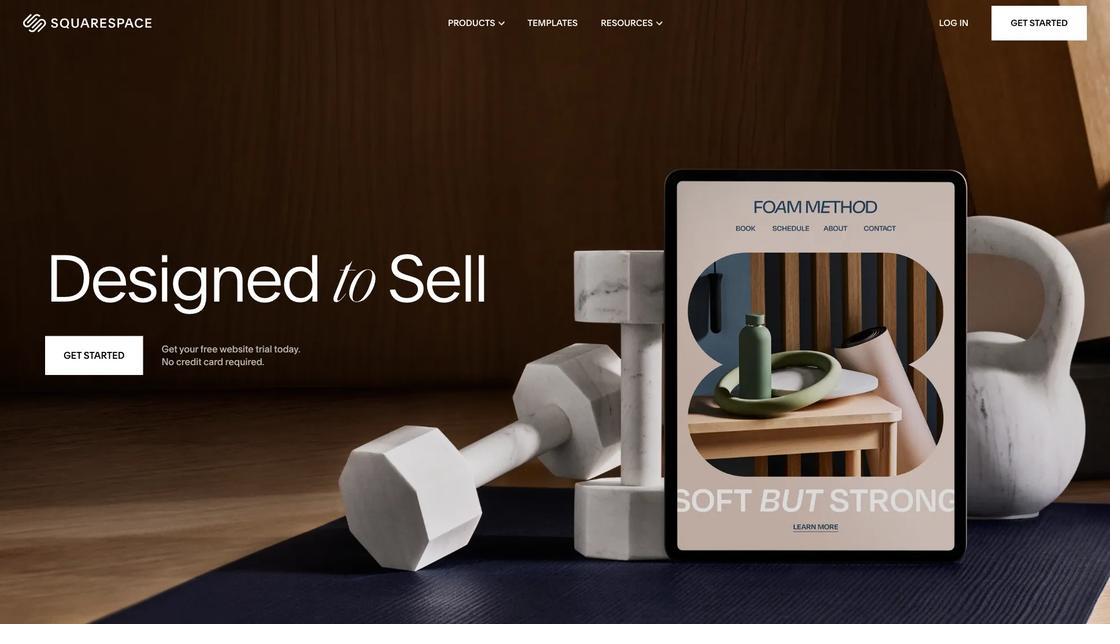 Task type: vqa. For each thing, say whether or not it's contained in the screenshot.
Get Started link
yes



Task type: locate. For each thing, give the bounding box(es) containing it.
log             in
[[939, 18, 969, 28]]

log             in link
[[939, 18, 969, 28]]

sell
[[387, 239, 487, 318]]

0 vertical spatial started
[[1030, 18, 1068, 28]]

no
[[162, 356, 174, 368]]

1 vertical spatial get started
[[64, 350, 125, 361]]

get inside get your free website trial today. no credit card required.
[[162, 343, 177, 355]]

1 horizontal spatial get started
[[1011, 18, 1068, 28]]

1 vertical spatial get started link
[[45, 336, 143, 375]]

get started link
[[992, 6, 1087, 40], [45, 336, 143, 375]]

2 horizontal spatial get
[[1011, 18, 1028, 28]]

squarespace logo link
[[23, 14, 236, 32]]

0 vertical spatial get started
[[1011, 18, 1068, 28]]

1 horizontal spatial get
[[162, 343, 177, 355]]

required.
[[225, 356, 264, 368]]

designed
[[45, 239, 320, 318]]

to
[[333, 253, 374, 318]]

free
[[200, 343, 218, 355]]

1 vertical spatial started
[[84, 350, 125, 361]]

get your free website trial today. no credit card required.
[[162, 343, 300, 368]]

0 horizontal spatial started
[[84, 350, 125, 361]]

trial
[[256, 343, 272, 355]]

started
[[1030, 18, 1068, 28], [84, 350, 125, 361]]

get started
[[1011, 18, 1068, 28], [64, 350, 125, 361]]

1 horizontal spatial get started link
[[992, 6, 1087, 40]]

templates
[[528, 18, 578, 28]]

card
[[204, 356, 223, 368]]

credit
[[176, 356, 202, 368]]

0 horizontal spatial get started link
[[45, 336, 143, 375]]

0 vertical spatial get started link
[[992, 6, 1087, 40]]

get
[[1011, 18, 1028, 28], [162, 343, 177, 355], [64, 350, 82, 361]]

0 horizontal spatial get
[[64, 350, 82, 361]]



Task type: describe. For each thing, give the bounding box(es) containing it.
products button
[[448, 0, 505, 46]]

products
[[448, 18, 495, 28]]

today.
[[274, 343, 300, 355]]

0 horizontal spatial get started
[[64, 350, 125, 361]]

squarespace logo image
[[23, 14, 152, 32]]

designed to sell
[[45, 239, 487, 318]]

in
[[960, 18, 969, 28]]

your
[[179, 343, 198, 355]]

resources button
[[601, 0, 662, 46]]

1 horizontal spatial started
[[1030, 18, 1068, 28]]

templates link
[[528, 0, 578, 46]]

log
[[939, 18, 958, 28]]

website
[[220, 343, 254, 355]]

resources
[[601, 18, 653, 28]]



